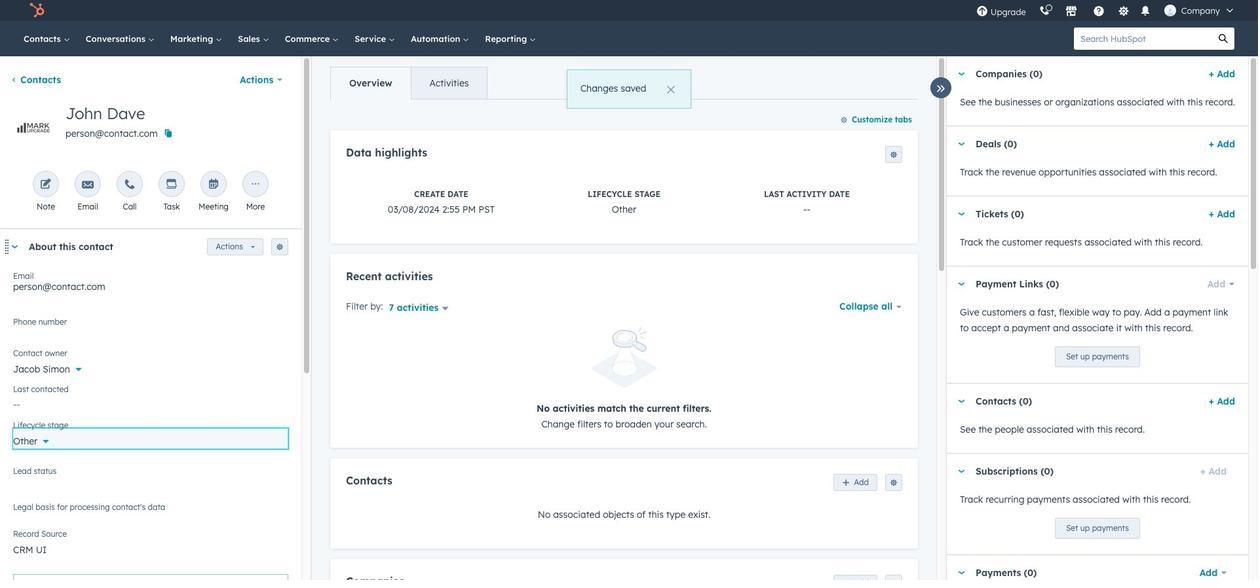 Task type: locate. For each thing, give the bounding box(es) containing it.
2 vertical spatial alert
[[13, 575, 288, 581]]

more image
[[250, 179, 261, 191]]

navigation
[[330, 67, 488, 100]]

1 caret image from the top
[[957, 283, 965, 286]]

1 vertical spatial alert
[[346, 328, 902, 432]]

jacob simon image
[[1164, 5, 1176, 16]]

caret image
[[957, 283, 965, 286], [957, 470, 965, 473]]

1 vertical spatial caret image
[[957, 470, 965, 473]]

caret image
[[957, 72, 965, 76], [957, 143, 965, 146], [957, 213, 965, 216], [10, 245, 18, 249], [957, 400, 965, 403], [957, 572, 965, 575]]

0 vertical spatial caret image
[[957, 283, 965, 286]]

meeting image
[[208, 179, 220, 191]]

menu
[[970, 0, 1243, 21]]

None text field
[[13, 315, 288, 341]]

marketplaces image
[[1065, 6, 1077, 18]]

email image
[[82, 179, 94, 191]]

alert
[[567, 69, 692, 109], [346, 328, 902, 432], [13, 575, 288, 581]]



Task type: describe. For each thing, give the bounding box(es) containing it.
task image
[[166, 179, 178, 191]]

2 caret image from the top
[[957, 470, 965, 473]]

Search HubSpot search field
[[1074, 28, 1212, 50]]

manage card settings image
[[276, 244, 284, 252]]

-- text field
[[13, 393, 288, 414]]

note image
[[40, 179, 52, 191]]

call image
[[124, 179, 136, 191]]

close image
[[667, 86, 675, 94]]

0 vertical spatial alert
[[567, 69, 692, 109]]



Task type: vqa. For each thing, say whether or not it's contained in the screenshot.
Close icon
yes



